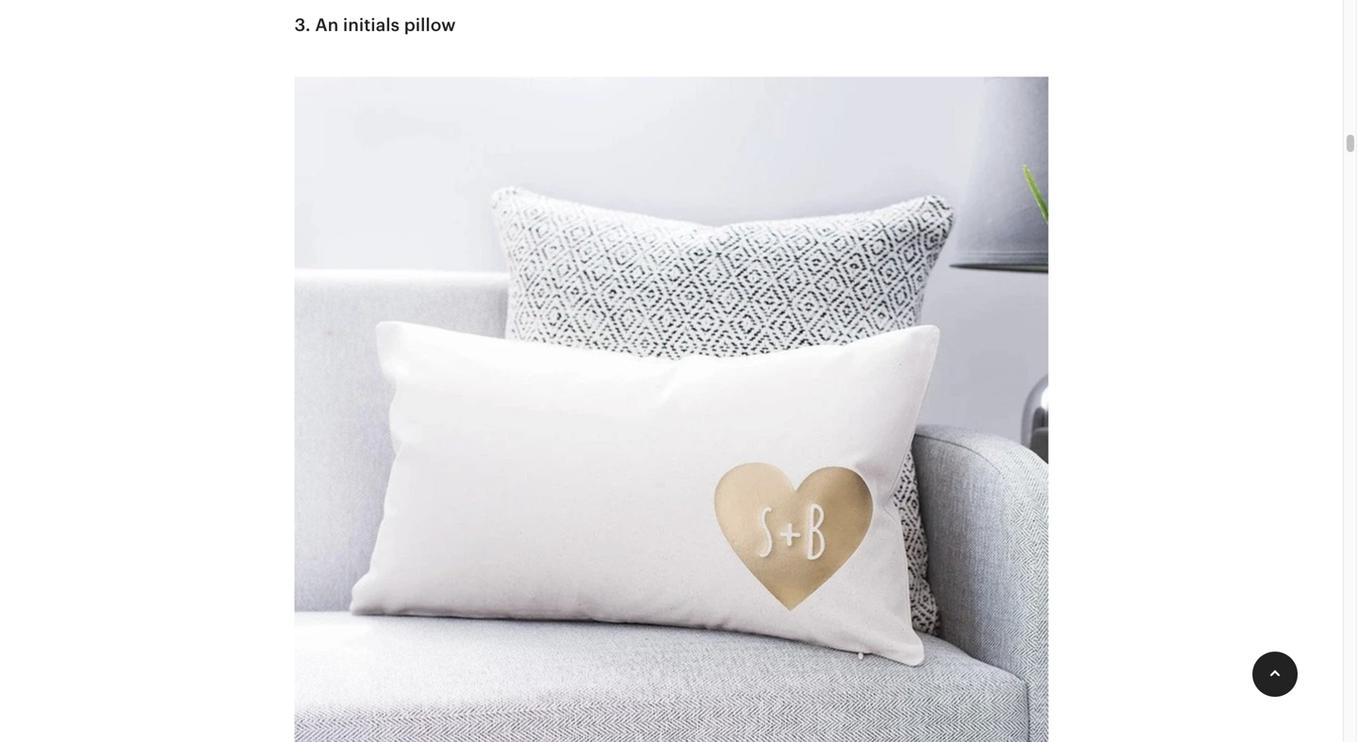 Task type: locate. For each thing, give the bounding box(es) containing it.
pillow
[[404, 15, 456, 35]]

3. an initials pillow
[[295, 15, 456, 35]]

initials
[[343, 15, 400, 35]]

an
[[315, 15, 339, 35]]



Task type: vqa. For each thing, say whether or not it's contained in the screenshot.
Initials Pillow image
yes



Task type: describe. For each thing, give the bounding box(es) containing it.
initials pillow image
[[295, 65, 1048, 743]]

3.
[[295, 15, 311, 35]]



